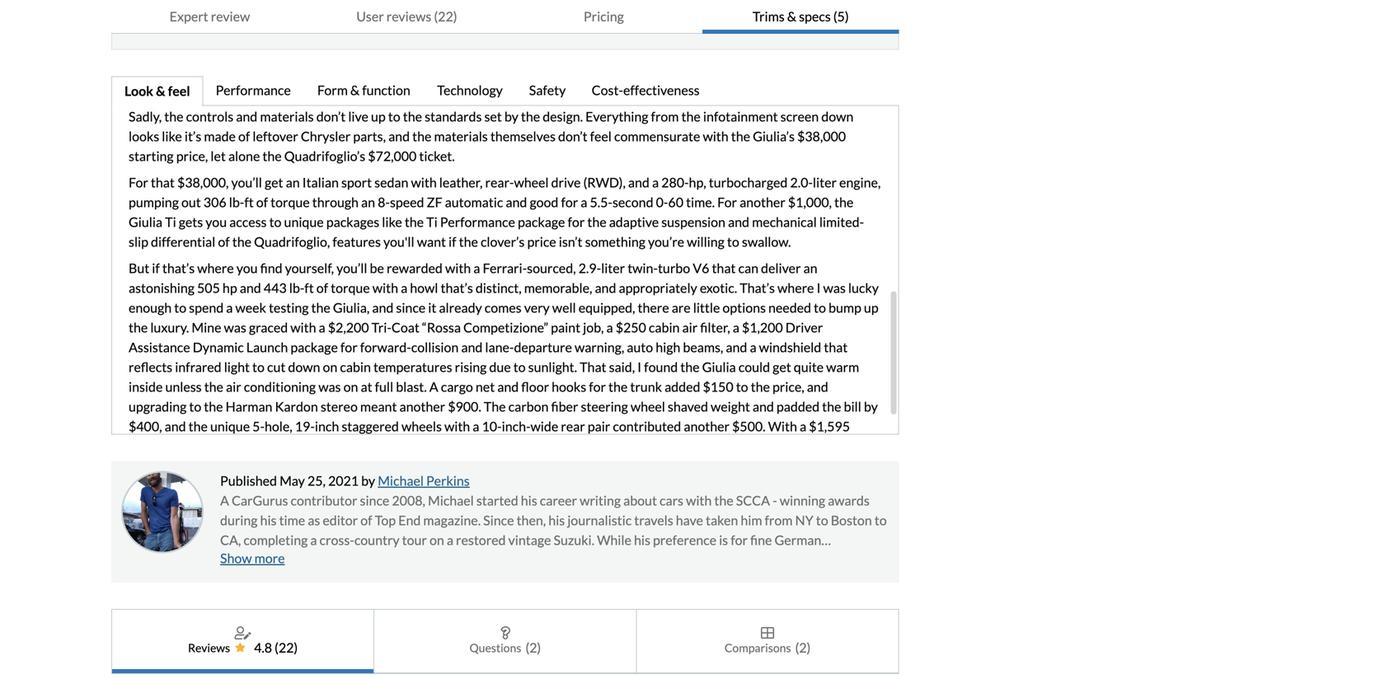 Task type: locate. For each thing, give the bounding box(es) containing it.
the down infrared
[[204, 379, 223, 395]]

hooks
[[552, 379, 586, 395]]

1 horizontal spatial since
[[396, 300, 426, 316]]

his up the completing
[[260, 513, 277, 529]]

materials up leftover
[[260, 109, 314, 125]]

(22) right 4.8
[[275, 640, 298, 656]]

0 horizontal spatial from
[[651, 109, 679, 125]]

with inside for that $38,000, you'll get an italian sport sedan with leather, rear-wheel drive (rwd), and a 280-hp, turbocharged 2.0-liter engine, pumping out 306 lb-ft of torque through an 8-speed zf automatic and good for a 5.5-second 0-60 time. for another $1,000, the giulia ti gets you access to unique packages like the ti performance package for the adaptive suspension and mechanical limited- slip differential of the quadrifoglio, features you'll want if the clover's price isn't something you're willing to swallow.
[[411, 175, 437, 191]]

delivery
[[129, 438, 175, 454]]

on up they
[[430, 532, 444, 549]]

down inside but if that's where you find yourself, you'll be rewarded with a ferrari-sourced, 2.9-liter twin-turbo v6 that can deliver an astonishing 505 hp and 443 lb-ft of torque with a howl that's distinct, memorable, and appropriately exotic. that's where i was lucky enough to spend a week testing the giulia, and since it already comes very well equipped, there are little options needed to bump up the luxury. mine was graced with a $2,200 tri-coat "rossa competizione" paint job, a $250 cabin air filter, a $1,200 driver assistance dynamic launch package for forward-collision and lane-departure warning, auto high beams, and a windshield that reflects infrared light to cut down on cabin temperatures rising due to sunlight. that said, i found the giulia could get quite warm inside unless the air conditioning was on at full blast. a cargo net and floor hooks for the trunk added $150 to the price, and upgrading to the harman kardon stereo meant another $900. the carbon fiber steering wheel shaved weight and padded the bill by $400, and the unique 5-hole, 19-inch staggered wheels with a 10-inch-wide rear pair contributed another $500. with a $1,595 delivery charge, the total cost came to $79,195.
[[288, 359, 320, 375]]

you down 306
[[206, 214, 227, 230]]

tab list containing 4.8
[[111, 610, 900, 675]]

(2) for questions (2)
[[526, 640, 541, 656]]

2 horizontal spatial on
[[430, 532, 444, 549]]

-
[[773, 493, 777, 509], [294, 552, 299, 568], [548, 552, 552, 568]]

& right look
[[156, 83, 165, 99]]

and down the quite
[[807, 379, 829, 395]]

full
[[375, 379, 393, 395]]

something
[[585, 234, 646, 250]]

sadly, the controls and materials don't live up to the standards set by the design. everything from the infotainment screen down looks like it's made of leftover chrysler parts, and the materials themselves don't feel commensurate with the giulia's $38,000 starting price, let alone the quadrifoglio's $72,000 ticket.
[[129, 109, 854, 164]]

often
[[476, 552, 507, 568]]

winning
[[780, 493, 826, 509]]

1 vertical spatial wheel
[[631, 399, 665, 415]]

0 vertical spatial down
[[822, 109, 854, 125]]

and inside a cargurus contributor since 2008, michael started his career writing about cars with the scca - winning awards during his time as editor of top end magazine. since then, his journalistic travels have taken him from ny to boston to ca, completing a cross-country tour on a restored vintage suzuki. while his preference is for fine german automobiles - and the extra leg room they so often afford - his first automobile memories center around impromptu mustang vs. corvette races down the local highway, in the backseat of his father's latest acquisition.
[[301, 552, 323, 568]]

0 horizontal spatial unique
[[210, 419, 250, 435]]

performance inside for that $38,000, you'll get an italian sport sedan with leather, rear-wheel drive (rwd), and a 280-hp, turbocharged 2.0-liter engine, pumping out 306 lb-ft of torque through an 8-speed zf automatic and good for a 5.5-second 0-60 time. for another $1,000, the giulia ti gets you access to unique packages like the ti performance package for the adaptive suspension and mechanical limited- slip differential of the quadrifoglio, features you'll want if the clover's price isn't something you're willing to swallow.
[[440, 214, 515, 230]]

his up then,
[[521, 493, 537, 509]]

price,
[[176, 148, 208, 164], [773, 379, 805, 395]]

perkins
[[426, 473, 470, 489]]

well
[[552, 300, 576, 316]]

unique up quadrifoglio,
[[284, 214, 324, 230]]

1 horizontal spatial if
[[449, 234, 456, 250]]

0 horizontal spatial that's
[[162, 260, 195, 276]]

his down career
[[549, 513, 565, 529]]

performance tab
[[203, 76, 305, 107]]

suzuki.
[[554, 532, 595, 549]]

price, up padded
[[773, 379, 805, 395]]

2 horizontal spatial &
[[787, 8, 797, 24]]

a down the magazine.
[[447, 532, 454, 549]]

another up wheels
[[400, 399, 445, 415]]

a right filter, at right top
[[733, 320, 740, 336]]

show more button
[[220, 551, 285, 567]]

engine,
[[840, 175, 881, 191]]

2 horizontal spatial -
[[773, 493, 777, 509]]

an right the deliver
[[804, 260, 818, 276]]

access
[[229, 214, 267, 230]]

1 vertical spatial you
[[236, 260, 258, 276]]

(22) right reviews
[[434, 8, 457, 24]]

2 vertical spatial that
[[824, 339, 848, 356]]

0 vertical spatial from
[[651, 109, 679, 125]]

5-
[[253, 419, 265, 435]]

unique down harman
[[210, 419, 250, 435]]

acquisition.
[[722, 572, 788, 588]]

$400,
[[129, 419, 162, 435]]

if inside but if that's where you find yourself, you'll be rewarded with a ferrari-sourced, 2.9-liter twin-turbo v6 that can deliver an astonishing 505 hp and 443 lb-ft of torque with a howl that's distinct, memorable, and appropriately exotic. that's where i was lucky enough to spend a week testing the giulia, and since it already comes very well equipped, there are little options needed to bump up the luxury. mine was graced with a $2,200 tri-coat "rossa competizione" paint job, a $250 cabin air filter, a $1,200 driver assistance dynamic launch package for forward-collision and lane-departure warning, auto high beams, and a windshield that reflects infrared light to cut down on cabin temperatures rising due to sunlight. that said, i found the giulia could get quite warm inside unless the air conditioning was on at full blast. a cargo net and floor hooks for the trunk added $150 to the price, and upgrading to the harman kardon stereo meant another $900. the carbon fiber steering wheel shaved weight and padded the bill by $400, and the unique 5-hole, 19-inch staggered wheels with a 10-inch-wide rear pair contributed another $500. with a $1,595 delivery charge, the total cost came to $79,195.
[[152, 260, 160, 276]]

a
[[652, 175, 659, 191], [581, 194, 588, 210], [474, 260, 480, 276], [401, 280, 408, 296], [226, 300, 233, 316], [319, 320, 325, 336], [607, 320, 613, 336], [733, 320, 740, 336], [750, 339, 757, 356], [473, 419, 479, 435], [800, 419, 807, 435], [310, 532, 317, 549], [447, 532, 454, 549]]

is
[[719, 532, 728, 549]]

1 horizontal spatial air
[[682, 320, 698, 336]]

performance inside tab
[[216, 82, 291, 98]]

enough
[[129, 300, 172, 316]]

comparisons count element
[[795, 638, 811, 658]]

0 vertical spatial lb-
[[229, 194, 244, 210]]

0 vertical spatial since
[[396, 300, 426, 316]]

leg
[[379, 552, 396, 568]]

reviews
[[188, 641, 230, 655]]

1 horizontal spatial torque
[[331, 280, 370, 296]]

with inside sadly, the controls and materials don't live up to the standards set by the design. everything from the infotainment screen down looks like it's made of leftover chrysler parts, and the materials themselves don't feel commensurate with the giulia's $38,000 starting price, let alone the quadrifoglio's $72,000 ticket.
[[703, 128, 729, 144]]

an inside but if that's where you find yourself, you'll be rewarded with a ferrari-sourced, 2.9-liter twin-turbo v6 that can deliver an astonishing 505 hp and 443 lb-ft of torque with a howl that's distinct, memorable, and appropriately exotic. that's where i was lucky enough to spend a week testing the giulia, and since it already comes very well equipped, there are little options needed to bump up the luxury. mine was graced with a $2,200 tri-coat "rossa competizione" paint job, a $250 cabin air filter, a $1,200 driver assistance dynamic launch package for forward-collision and lane-departure warning, auto high beams, and a windshield that reflects infrared light to cut down on cabin temperatures rising due to sunlight. that said, i found the giulia could get quite warm inside unless the air conditioning was on at full blast. a cargo net and floor hooks for the trunk added $150 to the price, and upgrading to the harman kardon stereo meant another $900. the carbon fiber steering wheel shaved weight and padded the bill by $400, and the unique 5-hole, 19-inch staggered wheels with a 10-inch-wide rear pair contributed another $500. with a $1,595 delivery charge, the total cost came to $79,195.
[[804, 260, 818, 276]]

0 horizontal spatial on
[[323, 359, 338, 375]]

exotic.
[[700, 280, 737, 296]]

michael for perkins
[[378, 473, 424, 489]]

you inside for that $38,000, you'll get an italian sport sedan with leather, rear-wheel drive (rwd), and a 280-hp, turbocharged 2.0-liter engine, pumping out 306 lb-ft of torque through an 8-speed zf automatic and good for a 5.5-second 0-60 time. for another $1,000, the giulia ti gets you access to unique packages like the ti performance package for the adaptive suspension and mechanical limited- slip differential of the quadrifoglio, features you'll want if the clover's price isn't something you're willing to swallow.
[[206, 214, 227, 230]]

safety
[[529, 82, 566, 98]]

by inside sadly, the controls and materials don't live up to the standards set by the design. everything from the infotainment screen down looks like it's made of leftover chrysler parts, and the materials themselves don't feel commensurate with the giulia's $38,000 starting price, let alone the quadrifoglio's $72,000 ticket.
[[505, 109, 519, 125]]

price
[[527, 234, 556, 250]]

michael up the magazine.
[[428, 493, 474, 509]]

0 vertical spatial you'll
[[231, 175, 262, 191]]

5.5-
[[590, 194, 613, 210]]

feel inside sadly, the controls and materials don't live up to the standards set by the design. everything from the infotainment screen down looks like it's made of leftover chrysler parts, and the materials themselves don't feel commensurate with the giulia's $38,000 starting price, let alone the quadrifoglio's $72,000 ticket.
[[590, 128, 612, 144]]

1 horizontal spatial a
[[429, 379, 438, 395]]

for up pumping
[[129, 175, 148, 191]]

(2)
[[526, 640, 541, 656], [795, 640, 811, 656]]

awards
[[828, 493, 870, 509]]

get inside for that $38,000, you'll get an italian sport sedan with leather, rear-wheel drive (rwd), and a 280-hp, turbocharged 2.0-liter engine, pumping out 306 lb-ft of torque through an 8-speed zf automatic and good for a 5.5-second 0-60 time. for another $1,000, the giulia ti gets you access to unique packages like the ti performance package for the adaptive suspension and mechanical limited- slip differential of the quadrifoglio, features you'll want if the clover's price isn't something you're willing to swallow.
[[265, 175, 283, 191]]

and
[[236, 109, 258, 125], [388, 128, 410, 144], [628, 175, 650, 191], [506, 194, 527, 210], [728, 214, 750, 230], [240, 280, 261, 296], [595, 280, 616, 296], [372, 300, 394, 316], [461, 339, 483, 356], [726, 339, 747, 356], [497, 379, 519, 395], [807, 379, 829, 395], [753, 399, 774, 415], [165, 419, 186, 435], [301, 552, 323, 568]]

1 horizontal spatial michael
[[428, 493, 474, 509]]

1 vertical spatial by
[[864, 399, 878, 415]]

0 vertical spatial get
[[265, 175, 283, 191]]

tab list for second tab panel from the top of the page
[[111, 610, 900, 675]]

1 horizontal spatial that
[[712, 260, 736, 276]]

the down "could"
[[751, 379, 770, 395]]

lane-
[[485, 339, 514, 356]]

1 horizontal spatial giulia
[[702, 359, 736, 375]]

another
[[740, 194, 786, 210], [400, 399, 445, 415], [684, 419, 730, 435]]

1 horizontal spatial i
[[817, 280, 821, 296]]

for that $38,000, you'll get an italian sport sedan with leather, rear-wheel drive (rwd), and a 280-hp, turbocharged 2.0-liter engine, pumping out 306 lb-ft of torque through an 8-speed zf automatic and good for a 5.5-second 0-60 time. for another $1,000, the giulia ti gets you access to unique packages like the ti performance package for the adaptive suspension and mechanical limited- slip differential of the quadrifoglio, features you'll want if the clover's price isn't something you're willing to swallow.
[[129, 175, 881, 250]]

1 vertical spatial liter
[[601, 260, 625, 276]]

1 vertical spatial price,
[[773, 379, 805, 395]]

graced
[[249, 320, 288, 336]]

2 ti from the left
[[426, 214, 438, 230]]

1 horizontal spatial like
[[382, 214, 402, 230]]

2 vertical spatial another
[[684, 419, 730, 435]]

sport
[[341, 175, 372, 191]]

0 horizontal spatial where
[[197, 260, 234, 276]]

1 horizontal spatial materials
[[434, 128, 488, 144]]

torque inside but if that's where you find yourself, you'll be rewarded with a ferrari-sourced, 2.9-liter twin-turbo v6 that can deliver an astonishing 505 hp and 443 lb-ft of torque with a howl that's distinct, memorable, and appropriately exotic. that's where i was lucky enough to spend a week testing the giulia, and since it already comes very well equipped, there are little options needed to bump up the luxury. mine was graced with a $2,200 tri-coat "rossa competizione" paint job, a $250 cabin air filter, a $1,200 driver assistance dynamic launch package for forward-collision and lane-departure warning, auto high beams, and a windshield that reflects infrared light to cut down on cabin temperatures rising due to sunlight. that said, i found the giulia could get quite warm inside unless the air conditioning was on at full blast. a cargo net and floor hooks for the trunk added $150 to the price, and upgrading to the harman kardon stereo meant another $900. the carbon fiber steering wheel shaved weight and padded the bill by $400, and the unique 5-hole, 19-inch staggered wheels with a 10-inch-wide rear pair contributed another $500. with a $1,595 delivery charge, the total cost came to $79,195.
[[331, 280, 370, 296]]

0 horizontal spatial giulia
[[129, 214, 163, 230]]

(22) inside tab
[[434, 8, 457, 24]]

from up commensurate
[[651, 109, 679, 125]]

the right in
[[531, 572, 550, 588]]

was
[[823, 280, 846, 296], [224, 320, 246, 336], [318, 379, 341, 395]]

0 vertical spatial don't
[[316, 109, 346, 125]]

very
[[524, 300, 550, 316]]

tab list down 'highway,'
[[111, 610, 900, 675]]

on left at
[[344, 379, 358, 395]]

1 vertical spatial you'll
[[337, 260, 367, 276]]

that up exotic. at the right of the page
[[712, 260, 736, 276]]

more
[[255, 551, 285, 567]]

1 horizontal spatial up
[[864, 300, 879, 316]]

looks
[[129, 128, 159, 144]]

0 vertical spatial that
[[151, 175, 175, 191]]

0 horizontal spatial a
[[220, 493, 229, 509]]

of
[[238, 128, 250, 144], [256, 194, 268, 210], [218, 234, 230, 250], [316, 280, 328, 296], [361, 513, 372, 529], [606, 572, 618, 588]]

through
[[312, 194, 359, 210]]

floor
[[521, 379, 549, 395]]

an left 8-
[[361, 194, 375, 210]]

materials down standards
[[434, 128, 488, 144]]

1 horizontal spatial from
[[765, 513, 793, 529]]

3 tab list from the top
[[111, 610, 900, 675]]

cabin up at
[[340, 359, 371, 375]]

light
[[224, 359, 250, 375]]

2 vertical spatial on
[[430, 532, 444, 549]]

0 horizontal spatial liter
[[601, 260, 625, 276]]

0 horizontal spatial materials
[[260, 109, 314, 125]]

tab list
[[111, 0, 900, 34], [111, 76, 900, 107], [111, 610, 900, 675]]

package
[[518, 214, 565, 230], [291, 339, 338, 356]]

0 horizontal spatial price,
[[176, 148, 208, 164]]

liter up $1,000,
[[813, 175, 837, 191]]

2 tab panel from the top
[[111, 675, 900, 680]]

up down lucky
[[864, 300, 879, 316]]

0 vertical spatial tab list
[[111, 0, 900, 34]]

michael inside a cargurus contributor since 2008, michael started his career writing about cars with the scca - winning awards during his time as editor of top end magazine. since then, his journalistic travels have taken him from ny to boston to ca, completing a cross-country tour on a restored vintage suzuki. while his preference is for fine german automobiles - and the extra leg room they so often afford - his first automobile memories center around impromptu mustang vs. corvette races down the local highway, in the backseat of his father's latest acquisition.
[[428, 493, 474, 509]]

0 horizontal spatial since
[[360, 493, 390, 509]]

italian
[[302, 175, 339, 191]]

giulia inside for that $38,000, you'll get an italian sport sedan with leather, rear-wheel drive (rwd), and a 280-hp, turbocharged 2.0-liter engine, pumping out 306 lb-ft of torque through an 8-speed zf automatic and good for a 5.5-second 0-60 time. for another $1,000, the giulia ti gets you access to unique packages like the ti performance package for the adaptive suspension and mechanical limited- slip differential of the quadrifoglio, features you'll want if the clover's price isn't something you're willing to swallow.
[[129, 214, 163, 230]]

0 vertical spatial price,
[[176, 148, 208, 164]]

warm
[[826, 359, 859, 375]]

yourself,
[[285, 260, 334, 276]]

tab list containing performance
[[111, 76, 900, 107]]

1 vertical spatial where
[[778, 280, 814, 296]]

1 horizontal spatial don't
[[558, 128, 588, 144]]

1 vertical spatial tab list
[[111, 76, 900, 107]]

the up commensurate
[[682, 109, 701, 125]]

lb- inside for that $38,000, you'll get an italian sport sedan with leather, rear-wheel drive (rwd), and a 280-hp, turbocharged 2.0-liter engine, pumping out 306 lb-ft of torque through an 8-speed zf automatic and good for a 5.5-second 0-60 time. for another $1,000, the giulia ti gets you access to unique packages like the ti performance package for the adaptive suspension and mechanical limited- slip differential of the quadrifoglio, features you'll want if the clover's price isn't something you're willing to swallow.
[[229, 194, 244, 210]]

journalistic
[[568, 513, 632, 529]]

0 horizontal spatial (2)
[[526, 640, 541, 656]]

like
[[162, 128, 182, 144], [382, 214, 402, 230]]

1 vertical spatial on
[[344, 379, 358, 395]]

question image
[[500, 627, 510, 640]]

shaved
[[668, 399, 708, 415]]

cross-
[[320, 532, 354, 549]]

about
[[624, 493, 657, 509]]

2 (2) from the left
[[795, 640, 811, 656]]

by right 2021
[[361, 473, 375, 489]]

1 horizontal spatial liter
[[813, 175, 837, 191]]

zf
[[427, 194, 443, 210]]

you'll left be
[[337, 260, 367, 276]]

ti left "gets"
[[165, 214, 176, 230]]

1 horizontal spatial where
[[778, 280, 814, 296]]

to left cut
[[252, 359, 265, 375]]

& right form
[[350, 82, 360, 98]]

2 horizontal spatial another
[[740, 194, 786, 210]]

him
[[741, 513, 762, 529]]

2 tab list from the top
[[111, 76, 900, 107]]

get down leftover
[[265, 175, 283, 191]]

technology
[[437, 82, 503, 98]]

if right but
[[152, 260, 160, 276]]

since inside a cargurus contributor since 2008, michael started his career writing about cars with the scca - winning awards during his time as editor of top end magazine. since then, his journalistic travels have taken him from ny to boston to ca, completing a cross-country tour on a restored vintage suzuki. while his preference is for fine german automobiles - and the extra leg room they so often afford - his first automobile memories center around impromptu mustang vs. corvette races down the local highway, in the backseat of his father's latest acquisition.
[[360, 493, 390, 509]]

published
[[220, 473, 277, 489]]

differential
[[151, 234, 215, 250]]

contributor
[[291, 493, 357, 509]]

price, inside but if that's where you find yourself, you'll be rewarded with a ferrari-sourced, 2.9-liter twin-turbo v6 that can deliver an astonishing 505 hp and 443 lb-ft of torque with a howl that's distinct, memorable, and appropriately exotic. that's where i was lucky enough to spend a week testing the giulia, and since it already comes very well equipped, there are little options needed to bump up the luxury. mine was graced with a $2,200 tri-coat "rossa competizione" paint job, a $250 cabin air filter, a $1,200 driver assistance dynamic launch package for forward-collision and lane-departure warning, auto high beams, and a windshield that reflects infrared light to cut down on cabin temperatures rising due to sunlight. that said, i found the giulia could get quite warm inside unless the air conditioning was on at full blast. a cargo net and floor hooks for the trunk added $150 to the price, and upgrading to the harman kardon stereo meant another $900. the carbon fiber steering wheel shaved weight and padded the bill by $400, and the unique 5-hole, 19-inch staggered wheels with a 10-inch-wide rear pair contributed another $500. with a $1,595 delivery charge, the total cost came to $79,195.
[[773, 379, 805, 395]]

1 (2) from the left
[[526, 640, 541, 656]]

$79,195.
[[348, 438, 400, 454]]

0 vertical spatial for
[[129, 175, 148, 191]]

get down windshield
[[773, 359, 791, 375]]

a
[[429, 379, 438, 395], [220, 493, 229, 509]]

wheel up contributed
[[631, 399, 665, 415]]

that up pumping
[[151, 175, 175, 191]]

torque inside for that $38,000, you'll get an italian sport sedan with leather, rear-wheel drive (rwd), and a 280-hp, turbocharged 2.0-liter engine, pumping out 306 lb-ft of torque through an 8-speed zf automatic and good for a 5.5-second 0-60 time. for another $1,000, the giulia ti gets you access to unique packages like the ti performance package for the adaptive suspension and mechanical limited- slip differential of the quadrifoglio, features you'll want if the clover's price isn't something you're willing to swallow.
[[271, 194, 310, 210]]

0 vertical spatial air
[[682, 320, 698, 336]]

for down 'drive' at the left top of the page
[[561, 194, 578, 210]]

0 vertical spatial package
[[518, 214, 565, 230]]

1 horizontal spatial on
[[344, 379, 358, 395]]

giulia
[[129, 214, 163, 230], [702, 359, 736, 375]]

on up stereo
[[323, 359, 338, 375]]

for down $2,200
[[341, 339, 358, 356]]

with down want
[[445, 260, 471, 276]]

deliver
[[761, 260, 801, 276]]

1 tab list from the top
[[111, 0, 900, 34]]

themselves
[[491, 128, 556, 144]]

1 vertical spatial if
[[152, 260, 160, 276]]

cost-effectiveness
[[592, 82, 700, 98]]

1 horizontal spatial cabin
[[649, 320, 680, 336]]

0 vertical spatial (22)
[[434, 8, 457, 24]]

1 vertical spatial feel
[[590, 128, 612, 144]]

and up week
[[240, 280, 261, 296]]

staggered
[[342, 419, 399, 435]]

performance up controls
[[216, 82, 291, 98]]

1 vertical spatial from
[[765, 513, 793, 529]]

a up "could"
[[750, 339, 757, 356]]

a right job,
[[607, 320, 613, 336]]

&
[[787, 8, 797, 24], [350, 82, 360, 98], [156, 83, 165, 99]]

function
[[362, 82, 411, 98]]

wide
[[531, 419, 558, 435]]

the
[[164, 109, 183, 125], [403, 109, 422, 125], [521, 109, 540, 125], [682, 109, 701, 125], [412, 128, 432, 144], [731, 128, 750, 144], [263, 148, 282, 164], [835, 194, 854, 210], [405, 214, 424, 230], [587, 214, 607, 230], [232, 234, 252, 250], [459, 234, 478, 250], [311, 300, 330, 316], [129, 320, 148, 336], [681, 359, 700, 375], [204, 379, 223, 395], [609, 379, 628, 395], [751, 379, 770, 395], [204, 399, 223, 415], [822, 399, 842, 415], [189, 419, 208, 435], [222, 438, 242, 454], [715, 493, 734, 509], [325, 552, 344, 568], [414, 572, 433, 588], [531, 572, 550, 588]]

0 horizontal spatial if
[[152, 260, 160, 276]]

0 horizontal spatial michael
[[378, 473, 424, 489]]

like inside sadly, the controls and materials don't live up to the standards set by the design. everything from the infotainment screen down looks like it's made of leftover chrysler parts, and the materials themselves don't feel commensurate with the giulia's $38,000 starting price, let alone the quadrifoglio's $72,000 ticket.
[[162, 128, 182, 144]]

turbocharged
[[709, 175, 788, 191]]

(2) right question image
[[526, 640, 541, 656]]

1 horizontal spatial you'll
[[337, 260, 367, 276]]

0 vertical spatial unique
[[284, 214, 324, 230]]

you'll
[[231, 175, 262, 191], [337, 260, 367, 276]]

up right live
[[371, 109, 386, 125]]

2 horizontal spatial that
[[824, 339, 848, 356]]

1 vertical spatial lb-
[[289, 280, 305, 296]]

for right time.
[[718, 194, 737, 210]]

1 tab panel from the top
[[111, 105, 900, 457]]

if right want
[[449, 234, 456, 250]]

0 vertical spatial performance
[[216, 82, 291, 98]]

0 vertical spatial cabin
[[649, 320, 680, 336]]

trims & specs (5) tab
[[702, 0, 900, 34]]

packages
[[326, 214, 379, 230]]

- right afford
[[548, 552, 552, 568]]

you'll inside but if that's where you find yourself, you'll be rewarded with a ferrari-sourced, 2.9-liter twin-turbo v6 that can deliver an astonishing 505 hp and 443 lb-ft of torque with a howl that's distinct, memorable, and appropriately exotic. that's where i was lucky enough to spend a week testing the giulia, and since it already comes very well equipped, there are little options needed to bump up the luxury. mine was graced with a $2,200 tri-coat "rossa competizione" paint job, a $250 cabin air filter, a $1,200 driver assistance dynamic launch package for forward-collision and lane-departure warning, auto high beams, and a windshield that reflects infrared light to cut down on cabin temperatures rising due to sunlight. that said, i found the giulia could get quite warm inside unless the air conditioning was on at full blast. a cargo net and floor hooks for the trunk added $150 to the price, and upgrading to the harman kardon stereo meant another $900. the carbon fiber steering wheel shaved weight and padded the bill by $400, and the unique 5-hole, 19-inch staggered wheels with a 10-inch-wide rear pair contributed another $500. with a $1,595 delivery charge, the total cost came to $79,195.
[[337, 260, 367, 276]]

and up corvette
[[301, 552, 323, 568]]

1 horizontal spatial package
[[518, 214, 565, 230]]

0 vertical spatial if
[[449, 234, 456, 250]]

1 vertical spatial a
[[220, 493, 229, 509]]

4.8 (22)
[[254, 640, 298, 656]]

you left find
[[236, 260, 258, 276]]

starting
[[129, 148, 174, 164]]

of inside sadly, the controls and materials don't live up to the standards set by the design. everything from the infotainment screen down looks like it's made of leftover chrysler parts, and the materials themselves don't feel commensurate with the giulia's $38,000 starting price, let alone the quadrifoglio's $72,000 ticket.
[[238, 128, 250, 144]]

by inside but if that's where you find yourself, you'll be rewarded with a ferrari-sourced, 2.9-liter twin-turbo v6 that can deliver an astonishing 505 hp and 443 lb-ft of torque with a howl that's distinct, memorable, and appropriately exotic. that's where i was lucky enough to spend a week testing the giulia, and since it already comes very well equipped, there are little options needed to bump up the luxury. mine was graced with a $2,200 tri-coat "rossa competizione" paint job, a $250 cabin air filter, a $1,200 driver assistance dynamic launch package for forward-collision and lane-departure warning, auto high beams, and a windshield that reflects infrared light to cut down on cabin temperatures rising due to sunlight. that said, i found the giulia could get quite warm inside unless the air conditioning was on at full blast. a cargo net and floor hooks for the trunk added $150 to the price, and upgrading to the harman kardon stereo meant another $900. the carbon fiber steering wheel shaved weight and padded the bill by $400, and the unique 5-hole, 19-inch staggered wheels with a 10-inch-wide rear pair contributed another $500. with a $1,595 delivery charge, the total cost came to $79,195.
[[864, 399, 878, 415]]

1 horizontal spatial performance
[[440, 214, 515, 230]]

0 vertical spatial on
[[323, 359, 338, 375]]

by
[[505, 109, 519, 125], [864, 399, 878, 415], [361, 473, 375, 489]]

time.
[[686, 194, 715, 210]]

feel up controls
[[168, 83, 190, 99]]

boston
[[831, 513, 872, 529]]

german
[[775, 532, 822, 549]]

another down turbocharged
[[740, 194, 786, 210]]

tab list up 'set'
[[111, 76, 900, 107]]

443
[[264, 280, 287, 296]]

inside
[[129, 379, 163, 395]]

the
[[484, 399, 506, 415]]

0 vertical spatial wheel
[[514, 175, 549, 191]]

quadrifoglio's
[[284, 148, 365, 164]]

1 horizontal spatial that's
[[441, 280, 473, 296]]

where up the 505
[[197, 260, 234, 276]]

tab panel
[[111, 105, 900, 457], [111, 675, 900, 680]]

get
[[265, 175, 283, 191], [773, 359, 791, 375]]

package down $2,200
[[291, 339, 338, 356]]

liter down something
[[601, 260, 625, 276]]

don't down the "design."
[[558, 128, 588, 144]]

(rwd),
[[583, 175, 626, 191]]

0 horizontal spatial that
[[151, 175, 175, 191]]

a up 'during'
[[220, 493, 229, 509]]

1 vertical spatial since
[[360, 493, 390, 509]]

0 horizontal spatial lb-
[[229, 194, 244, 210]]

$38,000
[[797, 128, 846, 144]]

air down light
[[226, 379, 241, 395]]

0 vertical spatial giulia
[[129, 214, 163, 230]]

like left it's
[[162, 128, 182, 144]]

for right is
[[731, 532, 748, 549]]

charge,
[[178, 438, 220, 454]]

down up $38,000 on the right top
[[822, 109, 854, 125]]

1 vertical spatial that's
[[441, 280, 473, 296]]

materials
[[260, 109, 314, 125], [434, 128, 488, 144]]

comparisons (2)
[[725, 640, 811, 656]]

with down infotainment
[[703, 128, 729, 144]]

0 vertical spatial by
[[505, 109, 519, 125]]

unique inside for that $38,000, you'll get an italian sport sedan with leather, rear-wheel drive (rwd), and a 280-hp, turbocharged 2.0-liter engine, pumping out 306 lb-ft of torque through an 8-speed zf automatic and good for a 5.5-second 0-60 time. for another $1,000, the giulia ti gets you access to unique packages like the ti performance package for the adaptive suspension and mechanical limited- slip differential of the quadrifoglio, features you'll want if the clover's price isn't something you're willing to swallow.
[[284, 214, 324, 230]]

liter inside but if that's where you find yourself, you'll be rewarded with a ferrari-sourced, 2.9-liter twin-turbo v6 that can deliver an astonishing 505 hp and 443 lb-ft of torque with a howl that's distinct, memorable, and appropriately exotic. that's where i was lucky enough to spend a week testing the giulia, and since it already comes very well equipped, there are little options needed to bump up the luxury. mine was graced with a $2,200 tri-coat "rossa competizione" paint job, a $250 cabin air filter, a $1,200 driver assistance dynamic launch package for forward-collision and lane-departure warning, auto high beams, and a windshield that reflects infrared light to cut down on cabin temperatures rising due to sunlight. that said, i found the giulia could get quite warm inside unless the air conditioning was on at full blast. a cargo net and floor hooks for the trunk added $150 to the price, and upgrading to the harman kardon stereo meant another $900. the carbon fiber steering wheel shaved weight and padded the bill by $400, and the unique 5-hole, 19-inch staggered wheels with a 10-inch-wide rear pair contributed another $500. with a $1,595 delivery charge, the total cost came to $79,195.
[[601, 260, 625, 276]]

0 vertical spatial torque
[[271, 194, 310, 210]]

down right cut
[[288, 359, 320, 375]]

giulia's
[[753, 128, 795, 144]]

torque up giulia,
[[331, 280, 370, 296]]

ti
[[165, 214, 176, 230], [426, 214, 438, 230]]

1 vertical spatial package
[[291, 339, 338, 356]]

"rossa
[[422, 320, 461, 336]]

the left giulia,
[[311, 300, 330, 316]]

& for function
[[350, 82, 360, 98]]

since up the 'top'
[[360, 493, 390, 509]]

already
[[439, 300, 482, 316]]

1 horizontal spatial get
[[773, 359, 791, 375]]

up inside but if that's where you find yourself, you'll be rewarded with a ferrari-sourced, 2.9-liter twin-turbo v6 that can deliver an astonishing 505 hp and 443 lb-ft of torque with a howl that's distinct, memorable, and appropriately exotic. that's where i was lucky enough to spend a week testing the giulia, and since it already comes very well equipped, there are little options needed to bump up the luxury. mine was graced with a $2,200 tri-coat "rossa competizione" paint job, a $250 cabin air filter, a $1,200 driver assistance dynamic launch package for forward-collision and lane-departure warning, auto high beams, and a windshield that reflects infrared light to cut down on cabin temperatures rising due to sunlight. that said, i found the giulia could get quite warm inside unless the air conditioning was on at full blast. a cargo net and floor hooks for the trunk added $150 to the price, and upgrading to the harman kardon stereo meant another $900. the carbon fiber steering wheel shaved weight and padded the bill by $400, and the unique 5-hole, 19-inch staggered wheels with a 10-inch-wide rear pair contributed another $500. with a $1,595 delivery charge, the total cost came to $79,195.
[[864, 300, 879, 316]]

2 horizontal spatial by
[[864, 399, 878, 415]]

& inside 'tab'
[[787, 8, 797, 24]]

screen
[[781, 109, 819, 125]]

a left 10-
[[473, 419, 479, 435]]

if inside for that $38,000, you'll get an italian sport sedan with leather, rear-wheel drive (rwd), and a 280-hp, turbocharged 2.0-liter engine, pumping out 306 lb-ft of torque through an 8-speed zf automatic and good for a 5.5-second 0-60 time. for another $1,000, the giulia ti gets you access to unique packages like the ti performance package for the adaptive suspension and mechanical limited- slip differential of the quadrifoglio, features you'll want if the clover's price isn't something you're willing to swallow.
[[449, 234, 456, 250]]

the up ticket.
[[412, 128, 432, 144]]

& for specs
[[787, 8, 797, 24]]

stereo
[[321, 399, 358, 415]]

1 horizontal spatial ft
[[305, 280, 314, 296]]

ft inside but if that's where you find yourself, you'll be rewarded with a ferrari-sourced, 2.9-liter twin-turbo v6 that can deliver an astonishing 505 hp and 443 lb-ft of torque with a howl that's distinct, memorable, and appropriately exotic. that's where i was lucky enough to spend a week testing the giulia, and since it already comes very well equipped, there are little options needed to bump up the luxury. mine was graced with a $2,200 tri-coat "rossa competizione" paint job, a $250 cabin air filter, a $1,200 driver assistance dynamic launch package for forward-collision and lane-departure warning, auto high beams, and a windshield that reflects infrared light to cut down on cabin temperatures rising due to sunlight. that said, i found the giulia could get quite warm inside unless the air conditioning was on at full blast. a cargo net and floor hooks for the trunk added $150 to the price, and upgrading to the harman kardon stereo meant another $900. the carbon fiber steering wheel shaved weight and padded the bill by $400, and the unique 5-hole, 19-inch staggered wheels with a 10-inch-wide rear pair contributed another $500. with a $1,595 delivery charge, the total cost came to $79,195.
[[305, 280, 314, 296]]

tab list up technology
[[111, 0, 900, 34]]

2 horizontal spatial was
[[823, 280, 846, 296]]



Task type: describe. For each thing, give the bounding box(es) containing it.
and up swallow.
[[728, 214, 750, 230]]

highway,
[[465, 572, 515, 588]]

2.0-
[[790, 175, 813, 191]]

of down access
[[218, 234, 230, 250]]

safety tab
[[517, 76, 579, 107]]

cars
[[660, 493, 684, 509]]

of down "automobile"
[[606, 572, 618, 588]]

get inside but if that's where you find yourself, you'll be rewarded with a ferrari-sourced, 2.9-liter twin-turbo v6 that can deliver an astonishing 505 hp and 443 lb-ft of torque with a howl that's distinct, memorable, and appropriately exotic. that's where i was lucky enough to spend a week testing the giulia, and since it already comes very well equipped, there are little options needed to bump up the luxury. mine was graced with a $2,200 tri-coat "rossa competizione" paint job, a $250 cabin air filter, a $1,200 driver assistance dynamic launch package for forward-collision and lane-departure warning, auto high beams, and a windshield that reflects infrared light to cut down on cabin temperatures rising due to sunlight. that said, i found the giulia could get quite warm inside unless the air conditioning was on at full blast. a cargo net and floor hooks for the trunk added $150 to the price, and upgrading to the harman kardon stereo meant another $900. the carbon fiber steering wheel shaved weight and padded the bill by $400, and the unique 5-hole, 19-inch staggered wheels with a 10-inch-wide rear pair contributed another $500. with a $1,595 delivery charge, the total cost came to $79,195.
[[773, 359, 791, 375]]

the right sadly,
[[164, 109, 183, 125]]

that inside for that $38,000, you'll get an italian sport sedan with leather, rear-wheel drive (rwd), and a 280-hp, turbocharged 2.0-liter engine, pumping out 306 lb-ft of torque through an 8-speed zf automatic and good for a 5.5-second 0-60 time. for another $1,000, the giulia ti gets you access to unique packages like the ti performance package for the adaptive suspension and mechanical limited- slip differential of the quadrifoglio, features you'll want if the clover's price isn't something you're willing to swallow.
[[151, 175, 175, 191]]

you're
[[648, 234, 685, 250]]

job,
[[583, 320, 604, 336]]

ny
[[795, 513, 814, 529]]

departure
[[514, 339, 572, 356]]

added
[[665, 379, 700, 395]]

the down the cross- in the bottom of the page
[[325, 552, 344, 568]]

the up limited-
[[835, 194, 854, 210]]

0 horizontal spatial -
[[294, 552, 299, 568]]

in
[[517, 572, 528, 588]]

1 horizontal spatial -
[[548, 552, 552, 568]]

$150
[[703, 379, 734, 395]]

the down "speed"
[[405, 214, 424, 230]]

due
[[489, 359, 511, 375]]

from inside a cargurus contributor since 2008, michael started his career writing about cars with the scca - winning awards during his time as editor of top end magazine. since then, his journalistic travels have taken him from ny to boston to ca, completing a cross-country tour on a restored vintage suzuki. while his preference is for fine german automobiles - and the extra leg room they so often afford - his first automobile memories center around impromptu mustang vs. corvette races down the local highway, in the backseat of his father's latest acquisition.
[[765, 513, 793, 529]]

user
[[356, 8, 384, 24]]

end
[[398, 513, 421, 529]]

and down 'upgrading'
[[165, 419, 186, 435]]

a down as
[[310, 532, 317, 549]]

it's
[[185, 128, 201, 144]]

automatic
[[445, 194, 503, 210]]

& for feel
[[156, 83, 165, 99]]

0 horizontal spatial for
[[129, 175, 148, 191]]

specs
[[799, 8, 831, 24]]

the left clover's
[[459, 234, 478, 250]]

like inside for that $38,000, you'll get an italian sport sedan with leather, rear-wheel drive (rwd), and a 280-hp, turbocharged 2.0-liter engine, pumping out 306 lb-ft of torque through an 8-speed zf automatic and good for a 5.5-second 0-60 time. for another $1,000, the giulia ti gets you access to unique packages like the ti performance package for the adaptive suspension and mechanical limited- slip differential of the quadrifoglio, features you'll want if the clover's price isn't something you're willing to swallow.
[[382, 214, 402, 230]]

0 horizontal spatial (22)
[[275, 640, 298, 656]]

unique inside but if that's where you find yourself, you'll be rewarded with a ferrari-sourced, 2.9-liter twin-turbo v6 that can deliver an astonishing 505 hp and 443 lb-ft of torque with a howl that's distinct, memorable, and appropriately exotic. that's where i was lucky enough to spend a week testing the giulia, and since it already comes very well equipped, there are little options needed to bump up the luxury. mine was graced with a $2,200 tri-coat "rossa competizione" paint job, a $250 cabin air filter, a $1,200 driver assistance dynamic launch package for forward-collision and lane-departure warning, auto high beams, and a windshield that reflects infrared light to cut down on cabin temperatures rising due to sunlight. that said, i found the giulia could get quite warm inside unless the air conditioning was on at full blast. a cargo net and floor hooks for the trunk added $150 to the price, and upgrading to the harman kardon stereo meant another $900. the carbon fiber steering wheel shaved weight and padded the bill by $400, and the unique 5-hole, 19-inch staggered wheels with a 10-inch-wide rear pair contributed another $500. with a $1,595 delivery charge, the total cost came to $79,195.
[[210, 419, 250, 435]]

with down testing
[[291, 320, 316, 336]]

lb- inside but if that's where you find yourself, you'll be rewarded with a ferrari-sourced, 2.9-liter twin-turbo v6 that can deliver an astonishing 505 hp and 443 lb-ft of torque with a howl that's distinct, memorable, and appropriately exotic. that's where i was lucky enough to spend a week testing the giulia, and since it already comes very well equipped, there are little options needed to bump up the luxury. mine was graced with a $2,200 tri-coat "rossa competizione" paint job, a $250 cabin air filter, a $1,200 driver assistance dynamic launch package for forward-collision and lane-departure warning, auto high beams, and a windshield that reflects infrared light to cut down on cabin temperatures rising due to sunlight. that said, i found the giulia could get quite warm inside unless the air conditioning was on at full blast. a cargo net and floor hooks for the trunk added $150 to the price, and upgrading to the harman kardon stereo meant another $900. the carbon fiber steering wheel shaved weight and padded the bill by $400, and the unique 5-hole, 19-inch staggered wheels with a 10-inch-wide rear pair contributed another $500. with a $1,595 delivery charge, the total cost came to $79,195.
[[289, 280, 305, 296]]

505
[[197, 280, 220, 296]]

the up $1,595
[[822, 399, 842, 415]]

since inside but if that's where you find yourself, you'll be rewarded with a ferrari-sourced, 2.9-liter twin-turbo v6 that can deliver an astonishing 505 hp and 443 lb-ft of torque with a howl that's distinct, memorable, and appropriately exotic. that's where i was lucky enough to spend a week testing the giulia, and since it already comes very well equipped, there are little options needed to bump up the luxury. mine was graced with a $2,200 tri-coat "rossa competizione" paint job, a $250 cabin air filter, a $1,200 driver assistance dynamic launch package for forward-collision and lane-departure warning, auto high beams, and a windshield that reflects infrared light to cut down on cabin temperatures rising due to sunlight. that said, i found the giulia could get quite warm inside unless the air conditioning was on at full blast. a cargo net and floor hooks for the trunk added $150 to the price, and upgrading to the harman kardon stereo meant another $900. the carbon fiber steering wheel shaved weight and padded the bill by $400, and the unique 5-hole, 19-inch staggered wheels with a 10-inch-wide rear pair contributed another $500. with a $1,595 delivery charge, the total cost came to $79,195.
[[396, 300, 426, 316]]

there
[[638, 300, 669, 316]]

time
[[279, 513, 305, 529]]

a left 'ferrari-'
[[474, 260, 480, 276]]

and down performance tab
[[236, 109, 258, 125]]

automobiles
[[220, 552, 291, 568]]

career
[[540, 493, 577, 509]]

to left bump
[[814, 300, 826, 316]]

ft inside for that $38,000, you'll get an italian sport sedan with leather, rear-wheel drive (rwd), and a 280-hp, turbocharged 2.0-liter engine, pumping out 306 lb-ft of torque through an 8-speed zf automatic and good for a 5.5-second 0-60 time. for another $1,000, the giulia ti gets you access to unique packages like the ti performance package for the adaptive suspension and mechanical limited- slip differential of the quadrifoglio, features you'll want if the clover's price isn't something you're willing to swallow.
[[244, 194, 254, 210]]

first
[[574, 552, 597, 568]]

bump
[[829, 300, 862, 316]]

tab list for tab panel containing sadly, the controls and materials don't live up to the standards set by the design. everything from the infotainment screen down looks like it's made of leftover chrysler parts, and the materials themselves don't feel commensurate with the giulia's $38,000 starting price, let alone the quadrifoglio's $72,000 ticket.
[[111, 76, 900, 107]]

306
[[204, 194, 226, 210]]

wheels
[[402, 419, 442, 435]]

the left total
[[222, 438, 242, 454]]

ticket.
[[419, 148, 455, 164]]

wheel inside but if that's where you find yourself, you'll be rewarded with a ferrari-sourced, 2.9-liter twin-turbo v6 that can deliver an astonishing 505 hp and 443 lb-ft of torque with a howl that's distinct, memorable, and appropriately exotic. that's where i was lucky enough to spend a week testing the giulia, and since it already comes very well equipped, there are little options needed to bump up the luxury. mine was graced with a $2,200 tri-coat "rossa competizione" paint job, a $250 cabin air filter, a $1,200 driver assistance dynamic launch package for forward-collision and lane-departure warning, auto high beams, and a windshield that reflects infrared light to cut down on cabin temperatures rising due to sunlight. that said, i found the giulia could get quite warm inside unless the air conditioning was on at full blast. a cargo net and floor hooks for the trunk added $150 to the price, and upgrading to the harman kardon stereo meant another $900. the carbon fiber steering wheel shaved weight and padded the bill by $400, and the unique 5-hole, 19-inch staggered wheels with a 10-inch-wide rear pair contributed another $500. with a $1,595 delivery charge, the total cost came to $79,195.
[[631, 399, 665, 415]]

with down be
[[373, 280, 398, 296]]

up inside sadly, the controls and materials don't live up to the standards set by the design. everything from the infotainment screen down looks like it's made of leftover chrysler parts, and the materials themselves don't feel commensurate with the giulia's $38,000 starting price, let alone the quadrifoglio's $72,000 ticket.
[[371, 109, 386, 125]]

a down padded
[[800, 419, 807, 435]]

feel inside look & feel tab
[[168, 83, 190, 99]]

and up "tri-"
[[372, 300, 394, 316]]

cost-effectiveness tab
[[579, 76, 714, 107]]

drive
[[551, 175, 581, 191]]

sedan
[[375, 175, 409, 191]]

1 vertical spatial don't
[[558, 128, 588, 144]]

you inside but if that's where you find yourself, you'll be rewarded with a ferrari-sourced, 2.9-liter twin-turbo v6 that can deliver an astonishing 505 hp and 443 lb-ft of torque with a howl that's distinct, memorable, and appropriately exotic. that's where i was lucky enough to spend a week testing the giulia, and since it already comes very well equipped, there are little options needed to bump up the luxury. mine was graced with a $2,200 tri-coat "rossa competizione" paint job, a $250 cabin air filter, a $1,200 driver assistance dynamic launch package for forward-collision and lane-departure warning, auto high beams, and a windshield that reflects infrared light to cut down on cabin temperatures rising due to sunlight. that said, i found the giulia could get quite warm inside unless the air conditioning was on at full blast. a cargo net and floor hooks for the trunk added $150 to the price, and upgrading to the harman kardon stereo meant another $900. the carbon fiber steering wheel shaved weight and padded the bill by $400, and the unique 5-hole, 19-inch staggered wheels with a 10-inch-wide rear pair contributed another $500. with a $1,595 delivery charge, the total cost came to $79,195.
[[236, 260, 258, 276]]

reviews count element
[[275, 638, 298, 658]]

center
[[728, 552, 765, 568]]

that's
[[740, 280, 775, 296]]

auto
[[627, 339, 653, 356]]

1 vertical spatial an
[[361, 194, 375, 210]]

quadrifoglio,
[[254, 234, 330, 250]]

to up luxury.
[[174, 300, 186, 316]]

during
[[220, 513, 258, 529]]

michael for started
[[428, 493, 474, 509]]

rewarded
[[387, 260, 443, 276]]

the down said,
[[609, 379, 628, 395]]

on inside a cargurus contributor since 2008, michael started his career writing about cars with the scca - winning awards during his time as editor of top end magazine. since then, his journalistic travels have taken him from ny to boston to ca, completing a cross-country tour on a restored vintage suzuki. while his preference is for fine german automobiles - and the extra leg room they so often afford - his first automobile memories center around impromptu mustang vs. corvette races down the local highway, in the backseat of his father's latest acquisition.
[[430, 532, 444, 549]]

competizione"
[[464, 320, 548, 336]]

you'll inside for that $38,000, you'll get an italian sport sedan with leather, rear-wheel drive (rwd), and a 280-hp, turbocharged 2.0-liter engine, pumping out 306 lb-ft of torque through an 8-speed zf automatic and good for a 5.5-second 0-60 time. for another $1,000, the giulia ti gets you access to unique packages like the ti performance package for the adaptive suspension and mechanical limited- slip differential of the quadrifoglio, features you'll want if the clover's price isn't something you're willing to swallow.
[[231, 175, 262, 191]]

his up "automobile"
[[634, 532, 651, 549]]

1 vertical spatial for
[[718, 194, 737, 210]]

to right "due"
[[514, 359, 526, 375]]

a left 280-
[[652, 175, 659, 191]]

technology tab
[[425, 76, 517, 107]]

(2) for comparisons (2)
[[795, 640, 811, 656]]

michael perkins automotive journalist image
[[121, 471, 204, 554]]

gets
[[179, 214, 203, 230]]

parts,
[[353, 128, 386, 144]]

0 vertical spatial where
[[197, 260, 234, 276]]

a inside a cargurus contributor since 2008, michael started his career writing about cars with the scca - winning awards during his time as editor of top end magazine. since then, his journalistic travels have taken him from ny to boston to ca, completing a cross-country tour on a restored vintage suzuki. while his preference is for fine german automobiles - and the extra leg room they so often afford - his first automobile memories center around impromptu mustang vs. corvette races down the local highway, in the backseat of his father's latest acquisition.
[[220, 493, 229, 509]]

to right willing
[[727, 234, 740, 250]]

and up "could"
[[726, 339, 747, 356]]

to down inch
[[334, 438, 346, 454]]

a left $2,200
[[319, 320, 325, 336]]

liter inside for that $38,000, you'll get an italian sport sedan with leather, rear-wheel drive (rwd), and a 280-hp, turbocharged 2.0-liter engine, pumping out 306 lb-ft of torque through an 8-speed zf automatic and good for a 5.5-second 0-60 time. for another $1,000, the giulia ti gets you access to unique packages like the ti performance package for the adaptive suspension and mechanical limited- slip differential of the quadrifoglio, features you'll want if the clover's price isn't something you're willing to swallow.
[[813, 175, 837, 191]]

questions
[[470, 641, 521, 655]]

of left the 'top'
[[361, 513, 372, 529]]

lucky
[[849, 280, 879, 296]]

features
[[333, 234, 381, 250]]

the down enough
[[129, 320, 148, 336]]

of up access
[[256, 194, 268, 210]]

memories
[[668, 552, 725, 568]]

commensurate
[[614, 128, 700, 144]]

giulia inside but if that's where you find yourself, you'll be rewarded with a ferrari-sourced, 2.9-liter twin-turbo v6 that can deliver an astonishing 505 hp and 443 lb-ft of torque with a howl that's distinct, memorable, and appropriately exotic. that's where i was lucky enough to spend a week testing the giulia, and since it already comes very well equipped, there are little options needed to bump up the luxury. mine was graced with a $2,200 tri-coat "rossa competizione" paint job, a $250 cabin air filter, a $1,200 driver assistance dynamic launch package for forward-collision and lane-departure warning, auto high beams, and a windshield that reflects infrared light to cut down on cabin temperatures rising due to sunlight. that said, i found the giulia could get quite warm inside unless the air conditioning was on at full blast. a cargo net and floor hooks for the trunk added $150 to the price, and upgrading to the harman kardon stereo meant another $900. the carbon fiber steering wheel shaved weight and padded the bill by $400, and the unique 5-hole, 19-inch staggered wheels with a 10-inch-wide rear pair contributed another $500. with a $1,595 delivery charge, the total cost came to $79,195.
[[702, 359, 736, 375]]

questions count element
[[526, 638, 541, 658]]

came
[[301, 438, 331, 454]]

and up $500. at the right
[[753, 399, 774, 415]]

ca,
[[220, 532, 241, 549]]

to right boston
[[875, 513, 887, 529]]

a cargurus contributor since 2008, michael started his career writing about cars with the scca - winning awards during his time as editor of top end magazine. since then, his journalistic travels have taken him from ny to boston to ca, completing a cross-country tour on a restored vintage suzuki. while his preference is for fine german automobiles - and the extra leg room they so often afford - his first automobile memories center around impromptu mustang vs. corvette races down the local highway, in the backseat of his father's latest acquisition.
[[220, 493, 887, 588]]

sunlight.
[[528, 359, 577, 375]]

expert review
[[170, 8, 250, 24]]

comes
[[485, 300, 522, 316]]

latest
[[687, 572, 719, 588]]

the down room
[[414, 572, 433, 588]]

and up second
[[628, 175, 650, 191]]

for up isn't
[[568, 214, 585, 230]]

howl
[[410, 280, 438, 296]]

tab list containing expert review
[[111, 0, 900, 34]]

19-
[[295, 419, 315, 435]]

pair
[[588, 419, 610, 435]]

0 horizontal spatial don't
[[316, 109, 346, 125]]

package inside for that $38,000, you'll get an italian sport sedan with leather, rear-wheel drive (rwd), and a 280-hp, turbocharged 2.0-liter engine, pumping out 306 lb-ft of torque through an 8-speed zf automatic and good for a 5.5-second 0-60 time. for another $1,000, the giulia ti gets you access to unique packages like the ti performance package for the adaptive suspension and mechanical limited- slip differential of the quadrifoglio, features you'll want if the clover's price isn't something you're willing to swallow.
[[518, 214, 565, 230]]

be
[[370, 260, 384, 276]]

a left "5.5-"
[[581, 194, 588, 210]]

the down "5.5-"
[[587, 214, 607, 230]]

extra
[[347, 552, 377, 568]]

speed
[[390, 194, 424, 210]]

with down "$900."
[[445, 419, 470, 435]]

the down function
[[403, 109, 422, 125]]

and down "due"
[[497, 379, 519, 395]]

astonishing
[[129, 280, 195, 296]]

1 vertical spatial another
[[400, 399, 445, 415]]

a left howl
[[401, 280, 408, 296]]

dynamic
[[193, 339, 244, 356]]

automobile
[[600, 552, 665, 568]]

his left first
[[555, 552, 571, 568]]

carbon
[[509, 399, 549, 415]]

his down "automobile"
[[621, 572, 637, 588]]

1 vertical spatial was
[[224, 320, 246, 336]]

1 vertical spatial i
[[638, 359, 642, 375]]

with inside a cargurus contributor since 2008, michael started his career writing about cars with the scca - winning awards during his time as editor of top end magazine. since then, his journalistic travels have taken him from ny to boston to ca, completing a cross-country tour on a restored vintage suzuki. while his preference is for fine german automobiles - and the extra leg room they so often afford - his first automobile memories center around impromptu mustang vs. corvette races down the local highway, in the backseat of his father's latest acquisition.
[[686, 493, 712, 509]]

price, inside sadly, the controls and materials don't live up to the standards set by the design. everything from the infotainment screen down looks like it's made of leftover chrysler parts, and the materials themselves don't feel commensurate with the giulia's $38,000 starting price, let alone the quadrifoglio's $72,000 ticket.
[[176, 148, 208, 164]]

0 horizontal spatial cabin
[[340, 359, 371, 375]]

to up quadrifoglio,
[[269, 214, 282, 230]]

1 vertical spatial that
[[712, 260, 736, 276]]

0 vertical spatial an
[[286, 175, 300, 191]]

to inside sadly, the controls and materials don't live up to the standards set by the design. everything from the infotainment screen down looks like it's made of leftover chrysler parts, and the materials themselves don't feel commensurate with the giulia's $38,000 starting price, let alone the quadrifoglio's $72,000 ticket.
[[388, 109, 401, 125]]

restored
[[456, 532, 506, 549]]

a down hp
[[226, 300, 233, 316]]

and up equipped,
[[595, 280, 616, 296]]

pricing tab
[[505, 0, 702, 34]]

user edit image
[[235, 627, 251, 640]]

the up added
[[681, 359, 700, 375]]

and up rising
[[461, 339, 483, 356]]

to up weight
[[736, 379, 748, 395]]

windshield
[[759, 339, 822, 356]]

weight
[[711, 399, 750, 415]]

the down leftover
[[263, 148, 282, 164]]

wheel inside for that $38,000, you'll get an italian sport sedan with leather, rear-wheel drive (rwd), and a 280-hp, turbocharged 2.0-liter engine, pumping out 306 lb-ft of torque through an 8-speed zf automatic and good for a 5.5-second 0-60 time. for another $1,000, the giulia ti gets you access to unique packages like the ti performance package for the adaptive suspension and mechanical limited- slip differential of the quadrifoglio, features you'll want if the clover's price isn't something you're willing to swallow.
[[514, 175, 549, 191]]

the down access
[[232, 234, 252, 250]]

down inside sadly, the controls and materials don't live up to the standards set by the design. everything from the infotainment screen down looks like it's made of leftover chrysler parts, and the materials themselves don't feel commensurate with the giulia's $38,000 starting price, let alone the quadrifoglio's $72,000 ticket.
[[822, 109, 854, 125]]

questions (2)
[[470, 640, 541, 656]]

package inside but if that's where you find yourself, you'll be rewarded with a ferrari-sourced, 2.9-liter twin-turbo v6 that can deliver an astonishing 505 hp and 443 lb-ft of torque with a howl that's distinct, memorable, and appropriately exotic. that's where i was lucky enough to spend a week testing the giulia, and since it already comes very well equipped, there are little options needed to bump up the luxury. mine was graced with a $2,200 tri-coat "rossa competizione" paint job, a $250 cabin air filter, a $1,200 driver assistance dynamic launch package for forward-collision and lane-departure warning, auto high beams, and a windshield that reflects infrared light to cut down on cabin temperatures rising due to sunlight. that said, i found the giulia could get quite warm inside unless the air conditioning was on at full blast. a cargo net and floor hooks for the trunk added $150 to the price, and upgrading to the harman kardon stereo meant another $900. the carbon fiber steering wheel shaved weight and padded the bill by $400, and the unique 5-hole, 19-inch staggered wheels with a 10-inch-wide rear pair contributed another $500. with a $1,595 delivery charge, the total cost came to $79,195.
[[291, 339, 338, 356]]

another inside for that $38,000, you'll get an italian sport sedan with leather, rear-wheel drive (rwd), and a 280-hp, turbocharged 2.0-liter engine, pumping out 306 lb-ft of torque through an 8-speed zf automatic and good for a 5.5-second 0-60 time. for another $1,000, the giulia ti gets you access to unique packages like the ti performance package for the adaptive suspension and mechanical limited- slip differential of the quadrifoglio, features you'll want if the clover's price isn't something you're willing to swallow.
[[740, 194, 786, 210]]

reviews
[[387, 8, 432, 24]]

expert review tab
[[111, 0, 308, 34]]

the up taken on the bottom right of page
[[715, 493, 734, 509]]

cargo
[[441, 379, 473, 395]]

padded
[[777, 399, 820, 415]]

2 vertical spatial was
[[318, 379, 341, 395]]

the up the charge,
[[189, 419, 208, 435]]

for down that
[[589, 379, 606, 395]]

corvette
[[291, 572, 343, 588]]

0 vertical spatial was
[[823, 280, 846, 296]]

1 horizontal spatial another
[[684, 419, 730, 435]]

inch-
[[502, 419, 531, 435]]

th large image
[[761, 627, 774, 640]]

from inside sadly, the controls and materials don't live up to the standards set by the design. everything from the infotainment screen down looks like it's made of leftover chrysler parts, and the materials themselves don't feel commensurate with the giulia's $38,000 starting price, let alone the quadrifoglio's $72,000 ticket.
[[651, 109, 679, 125]]

the down infotainment
[[731, 128, 750, 144]]

the up themselves
[[521, 109, 540, 125]]

preference
[[653, 532, 717, 549]]

mechanical
[[752, 214, 817, 230]]

tab panel containing sadly, the controls and materials don't live up to the standards set by the design. everything from the infotainment screen down looks like it's made of leftover chrysler parts, and the materials themselves don't feel commensurate with the giulia's $38,000 starting price, let alone the quadrifoglio's $72,000 ticket.
[[111, 105, 900, 457]]

the left harman
[[204, 399, 223, 415]]

filter,
[[700, 320, 730, 336]]

to right ny
[[816, 513, 829, 529]]

down inside a cargurus contributor since 2008, michael started his career writing about cars with the scca - winning awards during his time as editor of top end magazine. since then, his journalistic travels have taken him from ny to boston to ca, completing a cross-country tour on a restored vintage suzuki. while his preference is for fine german automobiles - and the extra leg room they so often afford - his first automobile memories center around impromptu mustang vs. corvette races down the local highway, in the backseat of his father's latest acquisition.
[[379, 572, 411, 588]]

1 ti from the left
[[165, 214, 176, 230]]

cut
[[267, 359, 286, 375]]

25,
[[308, 473, 326, 489]]

contributed
[[613, 419, 681, 435]]

form & function
[[317, 82, 411, 98]]

leftover
[[253, 128, 298, 144]]

and down the rear-
[[506, 194, 527, 210]]

and up $72,000
[[388, 128, 410, 144]]

0 vertical spatial i
[[817, 280, 821, 296]]

to down the unless
[[189, 399, 201, 415]]

driver
[[786, 320, 823, 336]]

mustang
[[220, 572, 271, 588]]

show
[[220, 551, 252, 567]]

trims & specs (5)
[[753, 8, 849, 24]]

turbo
[[658, 260, 690, 276]]

0 horizontal spatial by
[[361, 473, 375, 489]]

1 vertical spatial materials
[[434, 128, 488, 144]]

want
[[417, 234, 446, 250]]

a inside but if that's where you find yourself, you'll be rewarded with a ferrari-sourced, 2.9-liter twin-turbo v6 that can deliver an astonishing 505 hp and 443 lb-ft of torque with a howl that's distinct, memorable, and appropriately exotic. that's where i was lucky enough to spend a week testing the giulia, and since it already comes very well equipped, there are little options needed to bump up the luxury. mine was graced with a $2,200 tri-coat "rossa competizione" paint job, a $250 cabin air filter, a $1,200 driver assistance dynamic launch package for forward-collision and lane-departure warning, auto high beams, and a windshield that reflects infrared light to cut down on cabin temperatures rising due to sunlight. that said, i found the giulia could get quite warm inside unless the air conditioning was on at full blast. a cargo net and floor hooks for the trunk added $150 to the price, and upgrading to the harman kardon stereo meant another $900. the carbon fiber steering wheel shaved weight and padded the bill by $400, and the unique 5-hole, 19-inch staggered wheels with a 10-inch-wide rear pair contributed another $500. with a $1,595 delivery charge, the total cost came to $79,195.
[[429, 379, 438, 395]]

memorable,
[[524, 280, 592, 296]]

hole,
[[265, 419, 293, 435]]

$2,200
[[328, 320, 369, 336]]

of inside but if that's where you find yourself, you'll be rewarded with a ferrari-sourced, 2.9-liter twin-turbo v6 that can deliver an astonishing 505 hp and 443 lb-ft of torque with a howl that's distinct, memorable, and appropriately exotic. that's where i was lucky enough to spend a week testing the giulia, and since it already comes very well equipped, there are little options needed to bump up the luxury. mine was graced with a $2,200 tri-coat "rossa competizione" paint job, a $250 cabin air filter, a $1,200 driver assistance dynamic launch package for forward-collision and lane-departure warning, auto high beams, and a windshield that reflects infrared light to cut down on cabin temperatures rising due to sunlight. that said, i found the giulia could get quite warm inside unless the air conditioning was on at full blast. a cargo net and floor hooks for the trunk added $150 to the price, and upgrading to the harman kardon stereo meant another $900. the carbon fiber steering wheel shaved weight and padded the bill by $400, and the unique 5-hole, 19-inch staggered wheels with a 10-inch-wide rear pair contributed another $500. with a $1,595 delivery charge, the total cost came to $79,195.
[[316, 280, 328, 296]]

user reviews (22) tab
[[308, 0, 505, 34]]

for inside a cargurus contributor since 2008, michael started his career writing about cars with the scca - winning awards during his time as editor of top end magazine. since then, his journalistic travels have taken him from ny to boston to ca, completing a cross-country tour on a restored vintage suzuki. while his preference is for fine german automobiles - and the extra leg room they so often afford - his first automobile memories center around impromptu mustang vs. corvette races down the local highway, in the backseat of his father's latest acquisition.
[[731, 532, 748, 549]]

said,
[[609, 359, 635, 375]]

so
[[460, 552, 473, 568]]

form & function tab
[[305, 76, 425, 107]]

0 horizontal spatial air
[[226, 379, 241, 395]]

look & feel tab
[[111, 76, 203, 107]]

forward-
[[360, 339, 411, 356]]

found
[[644, 359, 678, 375]]



Task type: vqa. For each thing, say whether or not it's contained in the screenshot.
C- the Class
no



